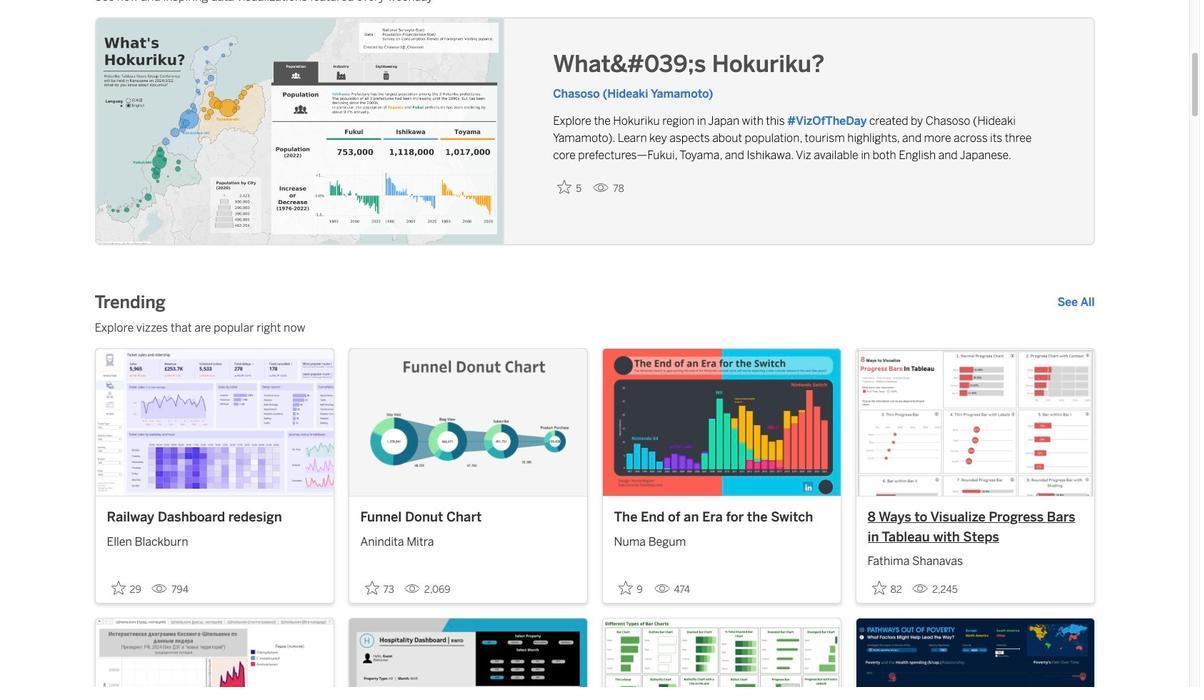 Task type: describe. For each thing, give the bounding box(es) containing it.
trending heading
[[95, 291, 166, 314]]

see new and inspiring data visualizations featured every weekday element
[[95, 0, 1095, 6]]



Task type: vqa. For each thing, say whether or not it's contained in the screenshot.
'Go to search' image
no



Task type: locate. For each thing, give the bounding box(es) containing it.
Add Favorite button
[[553, 176, 587, 199], [107, 577, 146, 601], [360, 577, 398, 601], [614, 577, 648, 601], [868, 577, 906, 601]]

explore vizzes that are popular right now element
[[95, 320, 1095, 337]]

tableau public viz of the day image
[[96, 19, 504, 247]]

add favorite image
[[111, 582, 125, 596]]

workbook thumbnail image
[[95, 349, 333, 497], [349, 349, 587, 497], [603, 349, 840, 497], [856, 349, 1094, 497], [95, 620, 333, 688], [349, 620, 587, 688], [603, 620, 840, 688], [856, 620, 1094, 688]]

see all trending element
[[1057, 294, 1095, 311]]

add favorite image
[[557, 180, 572, 194], [365, 582, 379, 596], [618, 582, 633, 596], [872, 582, 886, 596]]



